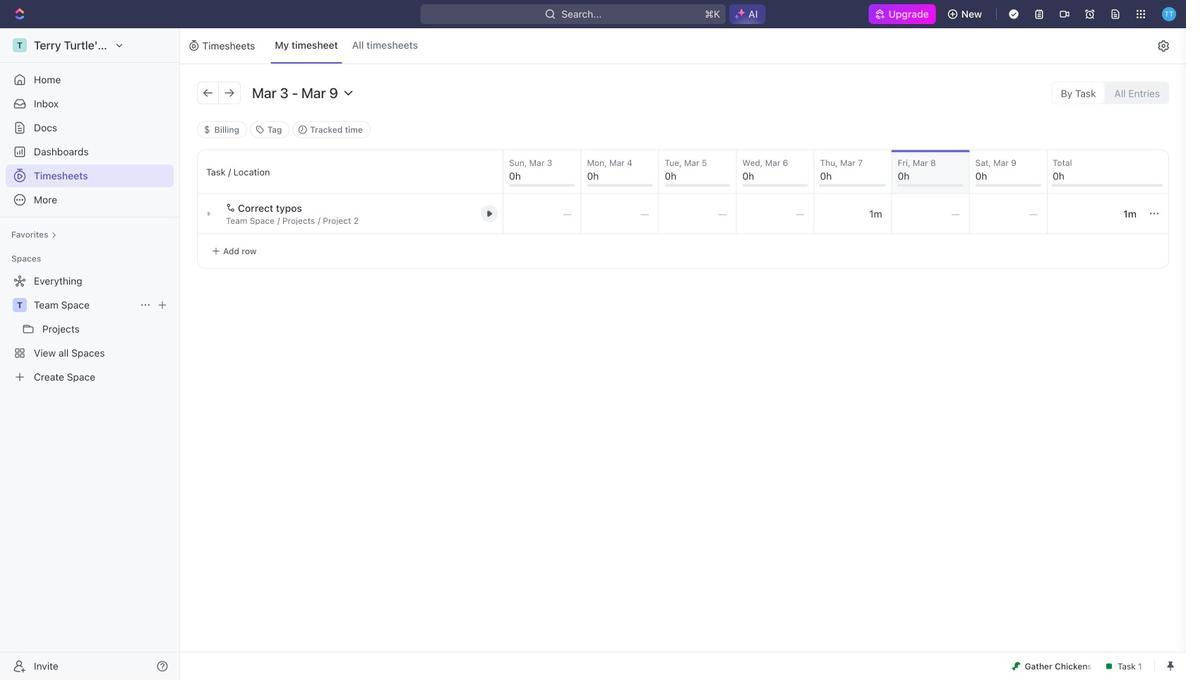 Task type: describe. For each thing, give the bounding box(es) containing it.
tree inside sidebar navigation
[[6, 270, 174, 389]]

sidebar navigation
[[0, 28, 183, 680]]

terry turtle's workspace, , element
[[13, 38, 27, 52]]

1 — text field from the left
[[660, 194, 737, 233]]



Task type: vqa. For each thing, say whether or not it's contained in the screenshot.
Search tasks... Text Box
no



Task type: locate. For each thing, give the bounding box(es) containing it.
— text field
[[660, 194, 737, 233], [893, 194, 970, 233], [970, 194, 1048, 233], [1048, 194, 1147, 233]]

tree
[[6, 270, 174, 389]]

team space, , element
[[13, 298, 27, 312]]

2 — text field from the left
[[582, 194, 659, 233]]

3 — text field from the left
[[970, 194, 1048, 233]]

4 — text field from the left
[[1048, 194, 1147, 233]]

2 — text field from the left
[[893, 194, 970, 233]]

3 — text field from the left
[[737, 194, 814, 233]]

drumstick bite image
[[1013, 662, 1021, 671]]

1 — text field from the left
[[504, 194, 581, 233]]

4 — text field from the left
[[815, 194, 892, 233]]

— text field
[[504, 194, 581, 233], [582, 194, 659, 233], [737, 194, 814, 233], [815, 194, 892, 233]]



